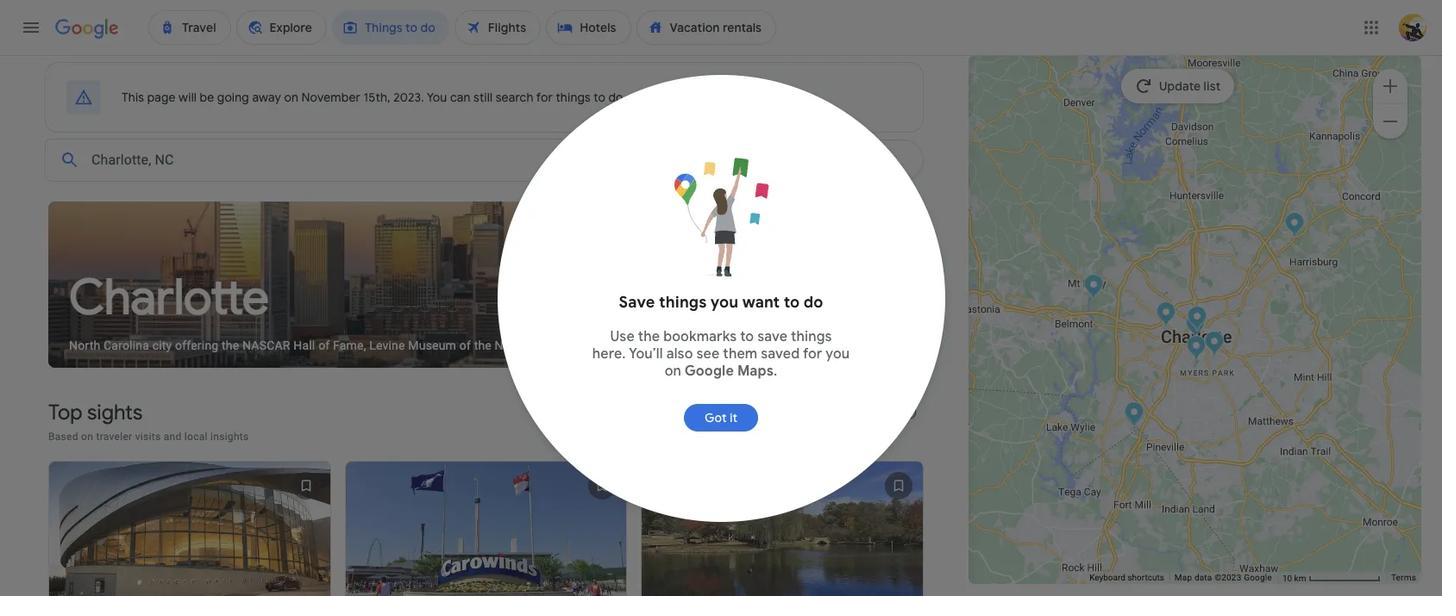 Task type: locate. For each thing, give the bounding box(es) containing it.
you inside use the bookmarks to save things here. you'll also see them saved for you on
[[826, 346, 850, 363]]

you
[[711, 293, 739, 312], [826, 346, 850, 363]]

2 vertical spatial things
[[791, 329, 832, 346]]

art
[[569, 339, 584, 353]]

1 vertical spatial to
[[784, 293, 800, 312]]

saved link
[[816, 140, 923, 181]]

things right search
[[556, 90, 591, 105]]

1 of from the left
[[318, 339, 330, 353]]

things inside use the bookmarks to save things here. you'll also see them saved for you on
[[791, 329, 832, 346]]

levine
[[369, 339, 405, 353]]

for right saved
[[803, 346, 822, 363]]

carolina
[[103, 339, 149, 353]]

want
[[742, 293, 780, 312]]

google
[[685, 363, 734, 381], [1244, 574, 1272, 583]]

2 horizontal spatial to
[[784, 293, 800, 312]]

city
[[152, 339, 172, 353]]

update
[[1159, 78, 1201, 94]]

1 horizontal spatial of
[[459, 339, 471, 353]]

0 horizontal spatial the
[[222, 339, 239, 353]]

saved
[[761, 346, 800, 363]]

2 vertical spatial to
[[740, 329, 754, 346]]

on
[[284, 90, 298, 105], [626, 90, 641, 105], [665, 363, 681, 381], [81, 431, 93, 444]]

0 horizontal spatial things
[[556, 90, 591, 105]]

use the bookmarks to save things here. you'll also see them saved for you on
[[592, 329, 850, 381]]

0 horizontal spatial for
[[536, 90, 553, 105]]

for right search
[[536, 90, 553, 105]]

on right based
[[81, 431, 93, 444]]

got it
[[705, 411, 738, 426]]

the mint museum image
[[1205, 331, 1225, 360]]

away
[[252, 90, 281, 105]]

2 horizontal spatial things
[[791, 329, 832, 346]]

15th,
[[364, 90, 390, 105]]

2023.
[[393, 90, 424, 105]]

you left want
[[711, 293, 739, 312]]

1 horizontal spatial you
[[826, 346, 850, 363]]

to left google.com link
[[594, 90, 605, 105]]

0 vertical spatial do
[[608, 90, 623, 105]]

of
[[318, 339, 330, 353], [459, 339, 471, 353]]

things up bookmarks
[[659, 293, 707, 312]]

u.s. national whitewater center image
[[1084, 274, 1104, 303]]

10 km button
[[1277, 573, 1386, 585]]

will
[[179, 90, 197, 105]]

fame,
[[333, 339, 366, 353]]

to left the save
[[740, 329, 754, 346]]

bookmarks
[[663, 329, 737, 346]]

1 horizontal spatial for
[[803, 346, 822, 363]]

10 km
[[1282, 574, 1308, 584]]

zoom out map image
[[1380, 111, 1401, 132]]

1 vertical spatial do
[[804, 293, 823, 312]]

0 horizontal spatial to
[[594, 90, 605, 105]]

sights
[[87, 400, 143, 426]]

1 vertical spatial you
[[826, 346, 850, 363]]

0 horizontal spatial you
[[711, 293, 739, 312]]

0 horizontal spatial of
[[318, 339, 330, 353]]

this
[[122, 90, 144, 105]]

to
[[594, 90, 605, 105], [784, 293, 800, 312], [740, 329, 754, 346]]

things
[[556, 90, 591, 105], [659, 293, 707, 312], [791, 329, 832, 346]]

1 horizontal spatial to
[[740, 329, 754, 346]]

things right the save
[[791, 329, 832, 346]]

to right want
[[784, 293, 800, 312]]

here.
[[592, 346, 626, 363]]

keyboard shortcuts
[[1089, 574, 1164, 583]]

data
[[1194, 574, 1212, 583]]

maps
[[737, 363, 774, 381]]

you right saved
[[826, 346, 850, 363]]

of right museum
[[459, 339, 471, 353]]

saved
[[859, 153, 894, 168]]

the left the new
[[474, 339, 492, 353]]

you'll
[[629, 346, 663, 363]]

charlotte motor speedway image
[[1285, 212, 1305, 241]]

discovery place science image
[[1188, 306, 1207, 335]]

list inside top sights region
[[41, 455, 930, 597]]

the right offering
[[222, 339, 239, 353]]

do left google.com
[[608, 90, 623, 105]]

list
[[41, 455, 930, 597]]

minnesota road image
[[1156, 302, 1176, 330]]

to inside use the bookmarks to save things here. you'll also see them saved for you on
[[740, 329, 754, 346]]

top
[[48, 400, 82, 426]]

this page will be going away on november 15th, 2023. you can still search for things to do on google.com
[[122, 90, 711, 105]]

of right hall
[[318, 339, 330, 353]]

1 horizontal spatial google
[[1244, 574, 1272, 583]]

local
[[184, 431, 208, 444]]

page
[[147, 90, 176, 105]]

1 vertical spatial for
[[803, 346, 822, 363]]

the
[[638, 329, 660, 346], [222, 339, 239, 353], [474, 339, 492, 353]]

save things you want to do
[[619, 293, 823, 312]]

got
[[705, 411, 727, 426]]

top sights
[[48, 400, 143, 426]]

do
[[608, 90, 623, 105], [804, 293, 823, 312]]

1 vertical spatial things
[[659, 293, 707, 312]]

1 horizontal spatial things
[[659, 293, 707, 312]]

nascar
[[242, 339, 290, 353]]

hall
[[293, 339, 315, 353]]

zoom in map image
[[1380, 75, 1401, 96]]

km
[[1294, 574, 1306, 584]]

1 horizontal spatial do
[[804, 293, 823, 312]]

save
[[757, 329, 788, 346]]

offering
[[175, 339, 219, 353]]

do right want
[[804, 293, 823, 312]]

shortcuts
[[1128, 574, 1164, 583]]

terms
[[1391, 574, 1416, 583]]

2 horizontal spatial the
[[638, 329, 660, 346]]

on right you'll
[[665, 363, 681, 381]]

2 of from the left
[[459, 339, 471, 353]]

search
[[496, 90, 534, 105]]

google maps .
[[685, 363, 777, 381]]

10
[[1282, 574, 1292, 584]]

the right use
[[638, 329, 660, 346]]

for
[[536, 90, 553, 105], [803, 346, 822, 363]]

1 vertical spatial google
[[1244, 574, 1272, 583]]

0 horizontal spatial google
[[685, 363, 734, 381]]



Task type: vqa. For each thing, say whether or not it's contained in the screenshot.
North
yes



Task type: describe. For each thing, give the bounding box(es) containing it.
&
[[558, 339, 566, 353]]

see
[[696, 346, 720, 363]]

map data ©2023 google
[[1175, 574, 1272, 583]]

traveler
[[96, 431, 132, 444]]

0 vertical spatial to
[[594, 90, 605, 105]]

got it button
[[684, 398, 758, 439]]

on inside use the bookmarks to save things here. you'll also see them saved for you on
[[665, 363, 681, 381]]

museums.
[[587, 339, 645, 353]]

november
[[301, 90, 361, 105]]

them
[[723, 346, 758, 363]]

for inside use the bookmarks to save things here. you'll also see them saved for you on
[[803, 346, 822, 363]]

.
[[774, 363, 777, 381]]

be
[[200, 90, 214, 105]]

freedom park image
[[1187, 336, 1206, 364]]

list
[[1203, 78, 1220, 94]]

the inside use the bookmarks to save things here. you'll also see them saved for you on
[[638, 329, 660, 346]]

museum
[[408, 339, 456, 353]]

going
[[217, 90, 249, 105]]

map
[[1175, 574, 1192, 583]]

insights
[[210, 431, 249, 444]]

visits
[[135, 431, 161, 444]]

update list button
[[1121, 69, 1234, 103]]

south
[[522, 339, 555, 353]]

north carolina city offering the nascar hall of fame, levine museum of the new south & art museums.
[[69, 339, 645, 353]]

top sights region
[[31, 386, 930, 597]]

0 vertical spatial google
[[685, 363, 734, 381]]

you
[[427, 90, 447, 105]]

north
[[69, 339, 100, 353]]

update list
[[1159, 78, 1220, 94]]

based
[[48, 431, 78, 444]]

map region
[[965, 0, 1442, 597]]

google.com
[[644, 90, 711, 105]]

keyboard shortcuts button
[[1089, 573, 1164, 585]]

nascar hall of fame image
[[1186, 313, 1206, 342]]

©2023
[[1215, 574, 1242, 583]]

and
[[164, 431, 182, 444]]

terms link
[[1391, 574, 1416, 583]]

charlotte
[[69, 267, 269, 329]]

0 vertical spatial things
[[556, 90, 591, 105]]

fury 325 image
[[1125, 402, 1144, 430]]

keyboard
[[1089, 574, 1125, 583]]

can
[[450, 90, 471, 105]]

on right the away
[[284, 90, 298, 105]]

on left google.com
[[626, 90, 641, 105]]

google.com link
[[644, 90, 711, 105]]

still
[[474, 90, 493, 105]]

based on traveler visits and local insights
[[48, 431, 249, 444]]

use
[[610, 329, 635, 346]]

save
[[619, 293, 655, 312]]

also
[[666, 346, 693, 363]]

0 horizontal spatial do
[[608, 90, 623, 105]]

0 vertical spatial for
[[536, 90, 553, 105]]

1 horizontal spatial the
[[474, 339, 492, 353]]

new
[[495, 339, 519, 353]]

it
[[730, 411, 738, 426]]

carowinds image
[[1125, 405, 1144, 433]]

on inside top sights region
[[81, 431, 93, 444]]

0 vertical spatial you
[[711, 293, 739, 312]]



